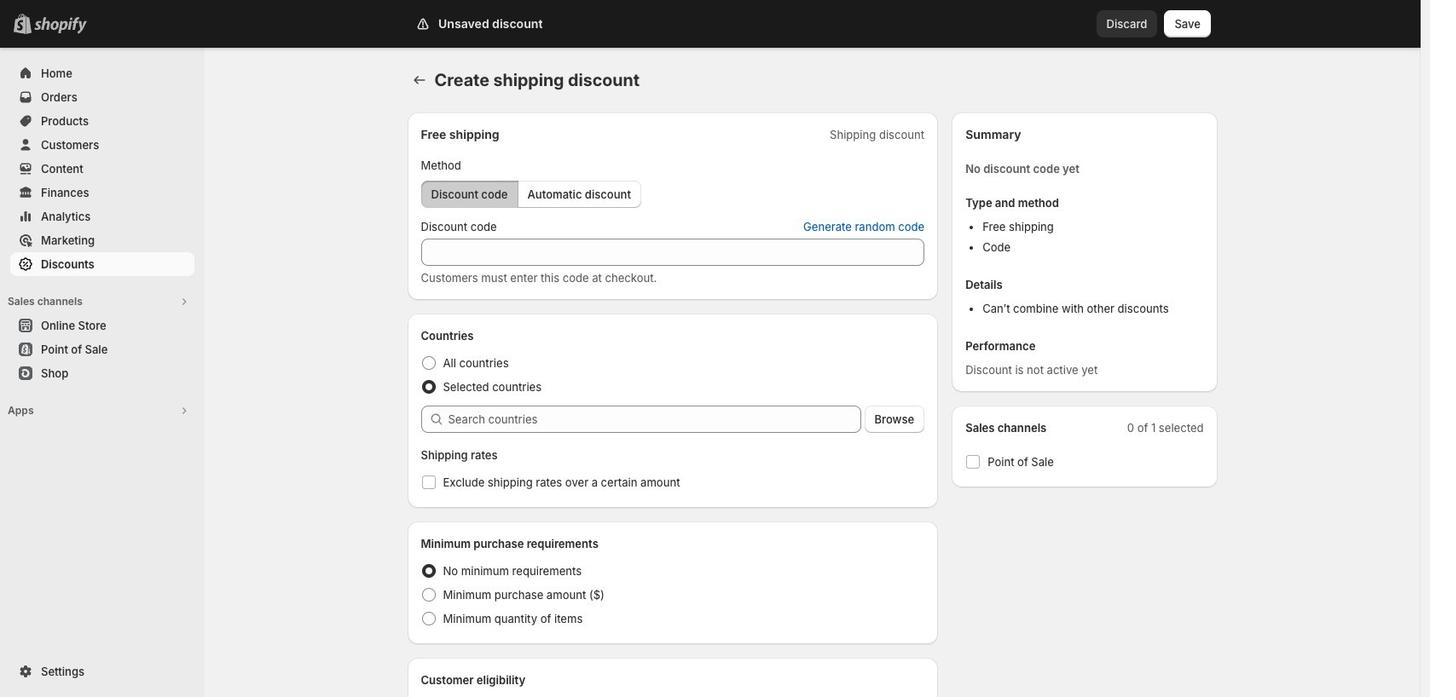 Task type: locate. For each thing, give the bounding box(es) containing it.
Search countries text field
[[448, 406, 861, 433]]

None text field
[[421, 239, 925, 266]]



Task type: vqa. For each thing, say whether or not it's contained in the screenshot.
the Search countries text field at the bottom of the page
yes



Task type: describe. For each thing, give the bounding box(es) containing it.
shopify image
[[34, 17, 87, 34]]



